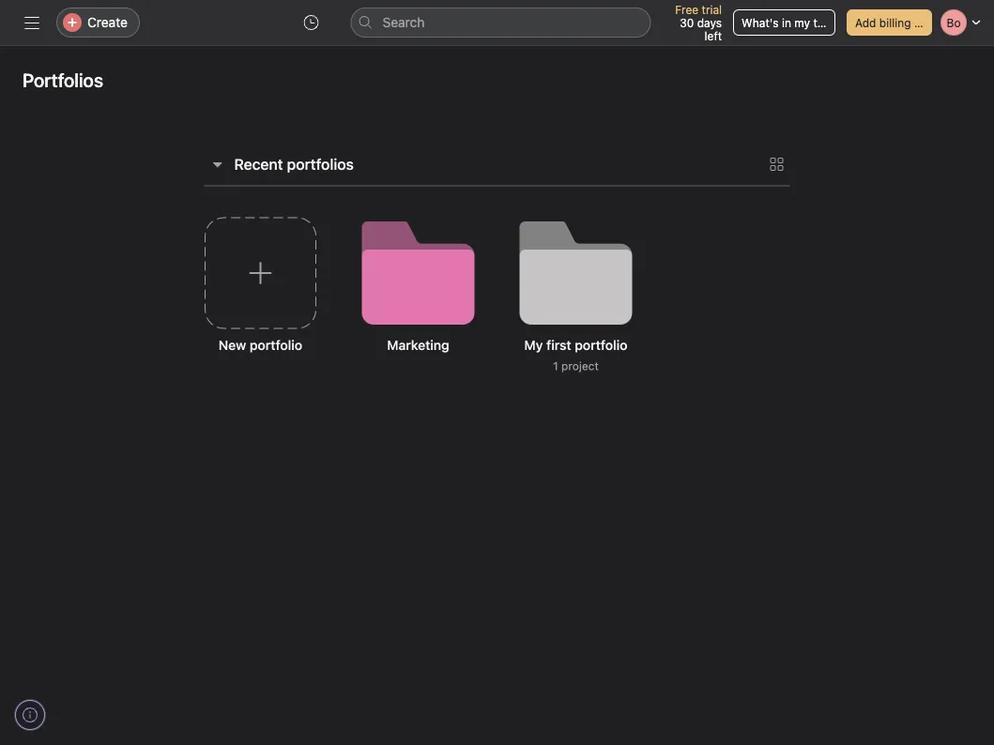 Task type: describe. For each thing, give the bounding box(es) containing it.
30
[[680, 16, 694, 29]]

create button
[[56, 8, 140, 38]]

what's in my trial? button
[[733, 9, 839, 36]]

toggle portfolio starred status image
[[535, 265, 546, 276]]

new portfolio button
[[189, 202, 332, 414]]

marketing link
[[347, 202, 489, 414]]

trial
[[702, 3, 722, 16]]

marketing
[[387, 337, 449, 353]]

search button
[[351, 8, 651, 38]]

days
[[697, 16, 722, 29]]

recent
[[234, 155, 283, 173]]

expand sidebar image
[[24, 15, 39, 30]]

recent portfolios
[[234, 155, 354, 173]]

project
[[561, 359, 599, 373]]

toggle portfolio starred status image
[[377, 265, 388, 276]]

first
[[546, 337, 571, 353]]

my
[[794, 16, 810, 29]]

free
[[675, 3, 699, 16]]

portfolio inside my first portfolio 1 project
[[575, 337, 627, 353]]

view as list image
[[769, 157, 784, 172]]

info
[[914, 16, 934, 29]]



Task type: locate. For each thing, give the bounding box(es) containing it.
search list box
[[351, 8, 651, 38]]

new
[[219, 337, 246, 353]]

my
[[524, 337, 543, 353]]

trial?
[[813, 16, 839, 29]]

portfolios
[[287, 155, 354, 173]]

new portfolio
[[219, 337, 302, 353]]

create
[[87, 15, 128, 30]]

2 portfolio from the left
[[575, 337, 627, 353]]

portfolio
[[250, 337, 302, 353], [575, 337, 627, 353]]

portfolios
[[23, 69, 103, 91]]

1
[[553, 359, 558, 373]]

search
[[382, 15, 425, 30]]

0 horizontal spatial portfolio
[[250, 337, 302, 353]]

billing
[[879, 16, 911, 29]]

collapse task list for the section recent portfolios image
[[210, 157, 225, 172]]

my first portfolio 1 project
[[524, 337, 627, 373]]

what's
[[742, 16, 779, 29]]

portfolio up project
[[575, 337, 627, 353]]

in
[[782, 16, 791, 29]]

what's in my trial?
[[742, 16, 839, 29]]

free trial 30 days left
[[675, 3, 722, 42]]

add
[[855, 16, 876, 29]]

left
[[704, 29, 722, 42]]

marketing button
[[347, 202, 489, 414]]

1 portfolio from the left
[[250, 337, 302, 353]]

add billing info button
[[847, 9, 934, 36]]

1 horizontal spatial portfolio
[[575, 337, 627, 353]]

history image
[[304, 15, 319, 30]]

portfolio right "new"
[[250, 337, 302, 353]]

add billing info
[[855, 16, 934, 29]]

portfolio inside "button"
[[250, 337, 302, 353]]



Task type: vqa. For each thing, say whether or not it's contained in the screenshot.
'New project or portfolio' ICON
no



